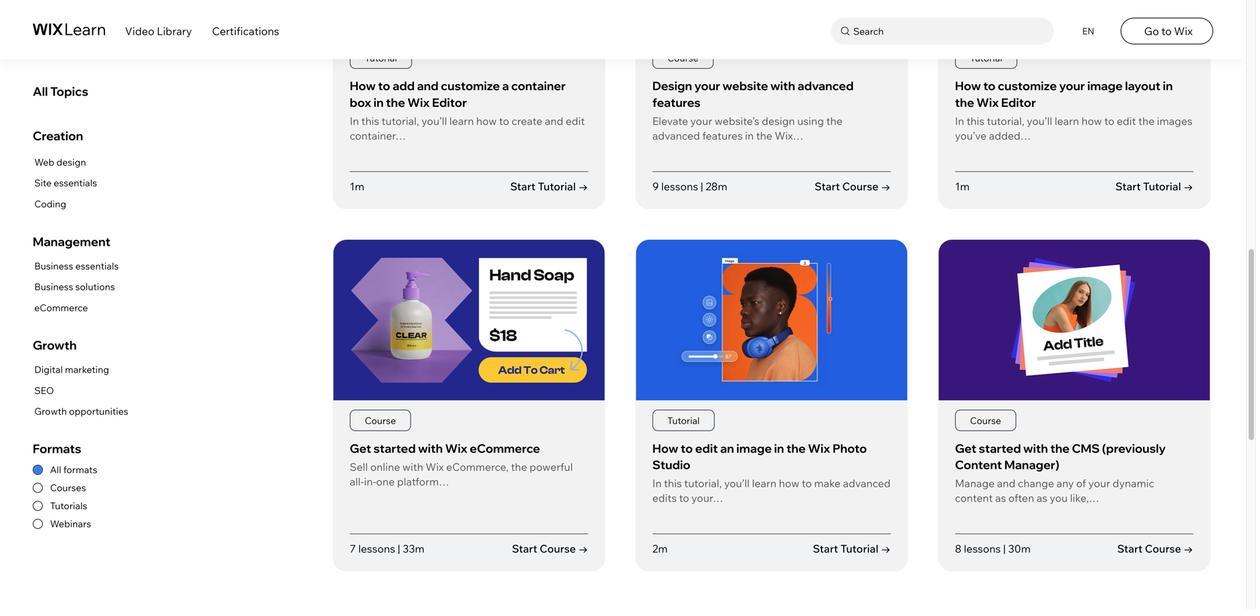 Task type: describe. For each thing, give the bounding box(es) containing it.
you
[[1050, 492, 1068, 505]]

this for how to edit an image in the wix photo studio
[[664, 477, 682, 491]]

courses
[[50, 483, 86, 494]]

container…
[[350, 129, 406, 142]]

site essentials button
[[33, 175, 97, 192]]

using
[[797, 114, 824, 128]]

business solutions button
[[33, 279, 119, 296]]

business essentials list item
[[33, 258, 119, 275]]

1m inside how to customize your image layout in the wix editor list item
[[955, 180, 970, 193]]

list containing how to add and customize a container box in the wix editor
[[333, 0, 1213, 572]]

customize inside how to customize your image layout in the wix editor in this tutorial, you'll learn how to edit the images you've added…
[[998, 78, 1057, 93]]

editor inside how to add and customize a container box in the wix editor in this tutorial, you'll learn how to create and edit container…
[[432, 95, 467, 110]]

→ for how to edit an image in the wix photo studio
[[881, 543, 891, 556]]

management
[[33, 234, 110, 249]]

seo
[[34, 385, 54, 397]]

wix right go
[[1174, 25, 1193, 38]]

digital marketing button
[[33, 362, 128, 379]]

the left wix…
[[756, 129, 772, 142]]

your right elevate
[[690, 114, 712, 128]]

how to customize your image layout in the wix editor image
[[939, 0, 1210, 38]]

| for manager)
[[1003, 543, 1006, 556]]

list for creation
[[33, 154, 97, 213]]

dynamic
[[1113, 477, 1154, 491]]

your inside get started with the cms (previously content manager) manage and change any of your dynamic content as often as you like,…
[[1088, 477, 1110, 491]]

content
[[955, 492, 993, 505]]

the left images
[[1138, 114, 1155, 128]]

make
[[814, 477, 841, 491]]

certifications link
[[212, 25, 279, 38]]

certifications
[[212, 25, 279, 38]]

start course → for design your website with advanced features
[[815, 180, 891, 193]]

website's
[[715, 114, 759, 128]]

how to add and customize a container box in the wix editor in this tutorial, you'll learn how to create and edit container…
[[350, 78, 585, 142]]

the inside get started with wix ecommerce sell online with wix ecommerce, the powerful all-in-one platform…
[[511, 461, 527, 474]]

how to customize your image layout in the wix editor in this tutorial, you'll learn how to edit the images you've added…
[[955, 78, 1192, 142]]

add
[[393, 78, 415, 93]]

customize inside how to add and customize a container box in the wix editor in this tutorial, you'll learn how to create and edit container…
[[441, 78, 500, 93]]

tutorial, for how to customize your image layout in the wix editor
[[987, 114, 1024, 128]]

growth opportunities list item
[[33, 404, 128, 420]]

wix inside how to add and customize a container box in the wix editor in this tutorial, you'll learn how to create and edit container…
[[407, 95, 430, 110]]

start tutorial → button inside the how to add and customize a container box in the wix editor list item
[[510, 179, 588, 194]]

7
[[350, 543, 356, 556]]

go to wix link
[[1121, 18, 1213, 45]]

tutorial, for how to edit an image in the wix photo studio
[[684, 477, 722, 491]]

layout
[[1125, 78, 1160, 93]]

site essentials list item
[[33, 175, 97, 192]]

seo button
[[33, 383, 128, 400]]

growth for growth
[[33, 338, 77, 353]]

all topics button
[[33, 77, 313, 107]]

28m
[[706, 180, 727, 193]]

go to wix
[[1144, 25, 1193, 38]]

of
[[1076, 477, 1086, 491]]

any
[[1057, 477, 1074, 491]]

30m
[[1008, 543, 1031, 556]]

start tutorial → for how to customize your image layout in the wix editor
[[1115, 180, 1193, 193]]

start course → button for get started with wix ecommerce
[[512, 542, 588, 557]]

design your website with advanced features elevate your website's design using the advanced features in the wix…
[[652, 78, 854, 142]]

get for get started with the cms (previously content manager)
[[955, 441, 976, 456]]

design your website with advanced features link
[[652, 78, 854, 110]]

formats
[[33, 442, 81, 457]]

how to customize your image layout in the wix editor link
[[955, 78, 1173, 110]]

9 lessons | 28m
[[652, 180, 727, 193]]

7 lessons | 33m
[[350, 543, 425, 556]]

webinars
[[50, 519, 91, 530]]

start for get started with wix ecommerce
[[512, 543, 537, 556]]

photo
[[833, 441, 867, 456]]

to up studio
[[681, 441, 693, 456]]

ecommerce,
[[446, 461, 509, 474]]

growth for growth opportunities
[[34, 406, 67, 418]]

edit inside how to customize your image layout in the wix editor in this tutorial, you'll learn how to edit the images you've added…
[[1117, 114, 1136, 128]]

the up you've
[[955, 95, 974, 110]]

list for management
[[33, 258, 119, 317]]

you'll inside how to add and customize a container box in the wix editor in this tutorial, you'll learn how to create and edit container…
[[422, 114, 447, 128]]

site essentials
[[34, 177, 97, 189]]

site
[[34, 177, 52, 189]]

a
[[502, 78, 509, 93]]

8 lessons | 30m
[[955, 543, 1031, 556]]

to up you've
[[983, 78, 995, 93]]

2m
[[652, 543, 668, 556]]

video library
[[125, 25, 192, 38]]

start course → button for get started with the cms (previously content manager)
[[1117, 542, 1193, 557]]

1 vertical spatial advanced
[[652, 129, 700, 142]]

in-
[[364, 476, 376, 489]]

the inside get started with the cms (previously content manager) manage and change any of your dynamic content as often as you like,…
[[1050, 441, 1070, 456]]

to inside go to wix link
[[1161, 25, 1172, 38]]

wix up platform…
[[426, 461, 444, 474]]

a white title card with a profile picture against purple background; the card's title reads: "add title". image
[[939, 240, 1210, 401]]

coding list item
[[33, 196, 97, 213]]

start course → for get started with wix ecommerce
[[512, 543, 588, 556]]

web design button
[[33, 154, 97, 171]]

all formats
[[50, 465, 97, 476]]

web design
[[34, 156, 86, 168]]

(previously
[[1102, 441, 1166, 456]]

your inside how to customize your image layout in the wix editor in this tutorial, you'll learn how to edit the images you've added…
[[1059, 78, 1085, 93]]

three small headshots with colorful backgrounds obscure a fancy title: "bold" image
[[636, 0, 907, 38]]

digital marketing list item
[[33, 362, 128, 379]]

→ for get started with the cms (previously content manager)
[[1183, 543, 1193, 556]]

business solutions
[[34, 281, 115, 293]]

get started with the cms (previously content manager) manage and change any of your dynamic content as often as you like,…
[[955, 441, 1166, 505]]

creation
[[33, 128, 83, 143]]

started for online
[[373, 441, 416, 456]]

image for in
[[736, 441, 772, 456]]

one
[[376, 476, 395, 489]]

topics
[[50, 84, 88, 99]]

essentials for business essentials
[[75, 260, 119, 272]]

your…
[[691, 492, 723, 505]]

formats
[[63, 465, 97, 476]]

1 as from the left
[[995, 492, 1006, 505]]

you'll for how to edit an image in the wix photo studio
[[724, 477, 750, 491]]

how to add and customize a container box in the wix editor list item
[[333, 0, 605, 209]]

business essentials button
[[33, 258, 119, 275]]

start for how to edit an image in the wix photo studio
[[813, 543, 838, 556]]

library
[[157, 25, 192, 38]]

menu bar containing video library
[[0, 0, 1246, 59]]

learn for how to edit an image in the wix photo studio
[[752, 477, 776, 491]]

all topics
[[33, 84, 88, 99]]

growth opportunities
[[34, 406, 128, 418]]

get started with the cms (previously content manager) list item
[[938, 239, 1210, 572]]

get started with wix ecommerce link
[[350, 441, 540, 456]]

how to edit an image in the wix photo studio link
[[652, 441, 867, 473]]

how to edit an image in the wix photo studio in this tutorial, you'll learn how to make advanced edits to your…
[[652, 441, 891, 505]]

→ for how to customize your image layout in the wix editor
[[1183, 180, 1193, 193]]

how to add and customize a container box in the wix editor link
[[350, 78, 566, 110]]

the right using
[[826, 114, 842, 128]]

coding button
[[33, 196, 97, 213]]

advanced inside the how to edit an image in the wix photo studio in this tutorial, you'll learn how to make advanced edits to your…
[[843, 477, 891, 491]]

solutions
[[75, 281, 115, 293]]

elevate
[[652, 114, 688, 128]]

→ inside the how to add and customize a container box in the wix editor list item
[[578, 180, 588, 193]]

→ for design your website with advanced features
[[881, 180, 891, 193]]

essentials for site essentials
[[54, 177, 97, 189]]

design
[[652, 78, 692, 93]]



Task type: vqa. For each thing, say whether or not it's contained in the screenshot.
Sell
yes



Task type: locate. For each thing, give the bounding box(es) containing it.
0 horizontal spatial lessons
[[358, 543, 395, 556]]

in down 'box'
[[350, 114, 359, 128]]

1 vertical spatial ecommerce
[[470, 441, 540, 456]]

| left 30m
[[1003, 543, 1006, 556]]

how inside how to customize your image layout in the wix editor in this tutorial, you'll learn how to edit the images you've added…
[[1081, 114, 1102, 128]]

1 horizontal spatial customize
[[998, 78, 1057, 93]]

growth inside button
[[34, 406, 67, 418]]

in inside how to customize your image layout in the wix editor in this tutorial, you'll learn how to edit the images you've added…
[[1163, 78, 1173, 93]]

Search text field
[[850, 23, 1050, 40]]

and right add
[[417, 78, 439, 93]]

coding
[[34, 198, 66, 210]]

to right edits
[[679, 492, 689, 505]]

lessons inside the design your website with advanced features list item
[[661, 180, 698, 193]]

this inside how to add and customize a container box in the wix editor in this tutorial, you'll learn how to create and edit container…
[[361, 114, 379, 128]]

1 horizontal spatial learn
[[752, 477, 776, 491]]

start tutorial → inside how to edit an image in the wix photo studio list item
[[813, 543, 891, 556]]

how to edit an image in the wix photo studio list item
[[635, 239, 908, 572]]

tutorial, up added…
[[987, 114, 1024, 128]]

your
[[694, 78, 720, 93], [1059, 78, 1085, 93], [690, 114, 712, 128], [1088, 477, 1110, 491]]

0 vertical spatial ecommerce
[[34, 302, 88, 314]]

0 horizontal spatial start course → button
[[512, 542, 588, 557]]

your right of at the right of page
[[1088, 477, 1110, 491]]

2 get from the left
[[955, 441, 976, 456]]

1 horizontal spatial how
[[652, 441, 678, 456]]

images
[[1157, 114, 1192, 128]]

start inside list item
[[512, 543, 537, 556]]

digital
[[34, 364, 63, 376]]

1 vertical spatial essentials
[[75, 260, 119, 272]]

start inside how to edit an image in the wix photo studio list item
[[813, 543, 838, 556]]

how inside the how to edit an image in the wix photo studio in this tutorial, you'll learn how to make advanced edits to your…
[[779, 477, 799, 491]]

this inside the how to edit an image in the wix photo studio in this tutorial, you'll learn how to make advanced edits to your…
[[664, 477, 682, 491]]

1 editor from the left
[[432, 95, 467, 110]]

you've
[[955, 129, 987, 142]]

image right 'an'
[[736, 441, 772, 456]]

1 horizontal spatial editor
[[1001, 95, 1036, 110]]

start inside the how to add and customize a container box in the wix editor list item
[[510, 180, 535, 193]]

tutorial, inside the how to edit an image in the wix photo studio in this tutorial, you'll learn how to make advanced edits to your…
[[684, 477, 722, 491]]

list containing business essentials
[[33, 258, 119, 317]]

manager)
[[1004, 458, 1059, 473]]

and right the create
[[545, 114, 563, 128]]

learn inside how to customize your image layout in the wix editor in this tutorial, you'll learn how to edit the images you've added…
[[1055, 114, 1079, 128]]

cms
[[1072, 441, 1100, 456]]

as down change
[[1037, 492, 1047, 505]]

2 horizontal spatial and
[[997, 477, 1015, 491]]

2 horizontal spatial start course → button
[[1117, 542, 1193, 557]]

how inside how to add and customize a container box in the wix editor in this tutorial, you'll learn how to create and edit container…
[[476, 114, 497, 128]]

ecommerce inside button
[[34, 302, 88, 314]]

→ for get started with wix ecommerce
[[578, 543, 588, 556]]

1 horizontal spatial start course → button
[[815, 179, 891, 194]]

formats group
[[33, 442, 313, 530]]

the left photo
[[786, 441, 806, 456]]

essentials inside list item
[[54, 177, 97, 189]]

1 horizontal spatial start tutorial →
[[813, 543, 891, 556]]

ecommerce list item
[[33, 300, 119, 317]]

→ inside get started with wix ecommerce list item
[[578, 543, 588, 556]]

→ inside how to customize your image layout in the wix editor list item
[[1183, 180, 1193, 193]]

customize up added…
[[998, 78, 1057, 93]]

started inside get started with wix ecommerce sell online with wix ecommerce, the powerful all-in-one platform…
[[373, 441, 416, 456]]

this up container… in the left top of the page
[[361, 114, 379, 128]]

1 horizontal spatial ecommerce
[[470, 441, 540, 456]]

you'll down how to add and customize a container box in the wix editor link
[[422, 114, 447, 128]]

go
[[1144, 25, 1159, 38]]

and up often
[[997, 477, 1015, 491]]

in inside design your website with advanced features elevate your website's design using the advanced features in the wix…
[[745, 129, 754, 142]]

essentials inside list item
[[75, 260, 119, 272]]

learn down how to add and customize a container box in the wix editor link
[[449, 114, 474, 128]]

advanced up using
[[797, 78, 854, 93]]

digital marketing
[[34, 364, 109, 376]]

all-
[[350, 476, 364, 489]]

image left layout
[[1087, 78, 1123, 93]]

start inside the design your website with advanced features list item
[[815, 180, 840, 193]]

0 horizontal spatial edit
[[566, 114, 585, 128]]

growth up digital
[[33, 338, 77, 353]]

get up 'sell' at the left bottom
[[350, 441, 371, 456]]

how inside how to add and customize a container box in the wix editor in this tutorial, you'll learn how to create and edit container…
[[350, 78, 376, 93]]

0 horizontal spatial in
[[350, 114, 359, 128]]

1m
[[350, 180, 364, 193], [955, 180, 970, 193]]

2 as from the left
[[1037, 492, 1047, 505]]

design inside design your website with advanced features elevate your website's design using the advanced features in the wix…
[[762, 114, 795, 128]]

ecommerce
[[34, 302, 88, 314], [470, 441, 540, 456]]

how down how to add and customize a container box in the wix editor link
[[476, 114, 497, 128]]

start tutorial → inside the how to add and customize a container box in the wix editor list item
[[510, 180, 588, 193]]

lessons inside get started with the cms (previously content manager) list item
[[964, 543, 1001, 556]]

2 horizontal spatial how
[[1081, 114, 1102, 128]]

this up you've
[[967, 114, 984, 128]]

start for design your website with advanced features
[[815, 180, 840, 193]]

you'll inside how to customize your image layout in the wix editor in this tutorial, you'll learn how to edit the images you've added…
[[1027, 114, 1052, 128]]

to right go
[[1161, 25, 1172, 38]]

container
[[511, 78, 566, 93]]

33m
[[403, 543, 425, 556]]

in inside how to customize your image layout in the wix editor in this tutorial, you'll learn how to edit the images you've added…
[[955, 114, 964, 128]]

lessons for content
[[964, 543, 1001, 556]]

started for content
[[979, 441, 1021, 456]]

start course →
[[815, 180, 891, 193], [512, 543, 588, 556], [1117, 543, 1193, 556]]

learn down how to customize your image layout in the wix editor link
[[1055, 114, 1079, 128]]

→ inside the design your website with advanced features list item
[[881, 180, 891, 193]]

how for how to edit an image in the wix photo studio
[[779, 477, 799, 491]]

lessons for elevate
[[661, 180, 698, 193]]

1 horizontal spatial start tutorial → button
[[813, 542, 891, 557]]

1 horizontal spatial you'll
[[724, 477, 750, 491]]

the left powerful
[[511, 461, 527, 474]]

2 horizontal spatial start course →
[[1117, 543, 1193, 556]]

video library link
[[125, 25, 192, 38]]

business for business essentials
[[34, 260, 73, 272]]

to left the make
[[802, 477, 812, 491]]

ecommerce down business solutions
[[34, 302, 88, 314]]

start tutorial → button for how to edit an image in the wix photo studio
[[813, 542, 891, 557]]

0 horizontal spatial and
[[417, 78, 439, 93]]

0 vertical spatial features
[[652, 95, 701, 110]]

growth opportunities button
[[33, 404, 128, 420]]

business down the 'business essentials' list item
[[34, 281, 73, 293]]

essentials down web design "list item"
[[54, 177, 97, 189]]

you'll up added…
[[1027, 114, 1052, 128]]

started inside get started with the cms (previously content manager) manage and change any of your dynamic content as often as you like,…
[[979, 441, 1021, 456]]

1 horizontal spatial and
[[545, 114, 563, 128]]

start tutorial → button inside how to customize your image layout in the wix editor list item
[[1115, 179, 1193, 194]]

marketing
[[65, 364, 109, 376]]

tutorial, up your… at the right bottom
[[684, 477, 722, 491]]

1 horizontal spatial image
[[1087, 78, 1123, 93]]

start course → button for design your website with advanced features
[[815, 179, 891, 194]]

1 vertical spatial design
[[56, 156, 86, 168]]

1 horizontal spatial in
[[652, 477, 662, 491]]

1 vertical spatial growth
[[34, 406, 67, 418]]

ecommerce up ecommerce,
[[470, 441, 540, 456]]

en button
[[1074, 18, 1101, 45]]

1 horizontal spatial this
[[664, 477, 682, 491]]

start course → button inside the design your website with advanced features list item
[[815, 179, 891, 194]]

1 horizontal spatial started
[[979, 441, 1021, 456]]

this for how to customize your image layout in the wix editor
[[967, 114, 984, 128]]

manage
[[955, 477, 995, 491]]

1 horizontal spatial get
[[955, 441, 976, 456]]

1 1m from the left
[[350, 180, 364, 193]]

start for get started with the cms (previously content manager)
[[1117, 543, 1143, 556]]

1 vertical spatial business
[[34, 281, 73, 293]]

online
[[370, 461, 400, 474]]

1 business from the top
[[34, 260, 73, 272]]

edit inside the how to edit an image in the wix photo studio in this tutorial, you'll learn how to make advanced edits to your…
[[695, 441, 718, 456]]

0 vertical spatial design
[[762, 114, 795, 128]]

image for layout
[[1087, 78, 1123, 93]]

| for your
[[701, 180, 703, 193]]

to left the create
[[499, 114, 509, 128]]

start tutorial →
[[510, 180, 588, 193], [1115, 180, 1193, 193], [813, 543, 891, 556]]

0 horizontal spatial ecommerce
[[34, 302, 88, 314]]

list for growth
[[33, 362, 128, 420]]

0 horizontal spatial 1m
[[350, 180, 364, 193]]

start course → inside get started with wix ecommerce list item
[[512, 543, 588, 556]]

essentials
[[54, 177, 97, 189], [75, 260, 119, 272]]

| inside get started with the cms (previously content manager) list item
[[1003, 543, 1006, 556]]

all for all topics
[[33, 84, 48, 99]]

0 vertical spatial growth
[[33, 338, 77, 353]]

get for get started with wix ecommerce
[[350, 441, 371, 456]]

in right 'an'
[[774, 441, 784, 456]]

design inside web design 'button'
[[56, 156, 86, 168]]

all left topics
[[33, 84, 48, 99]]

0 horizontal spatial as
[[995, 492, 1006, 505]]

how for how to customize your image layout in the wix editor
[[955, 78, 981, 93]]

0 vertical spatial all
[[33, 84, 48, 99]]

start for how to customize your image layout in the wix editor
[[1115, 180, 1141, 193]]

all inside formats group
[[50, 465, 61, 476]]

this inside how to customize your image layout in the wix editor in this tutorial, you'll learn how to edit the images you've added…
[[967, 114, 984, 128]]

0 vertical spatial essentials
[[54, 177, 97, 189]]

1 horizontal spatial edit
[[695, 441, 718, 456]]

in inside the how to edit an image in the wix photo studio in this tutorial, you'll learn how to make advanced edits to your…
[[652, 477, 662, 491]]

0 horizontal spatial how
[[476, 114, 497, 128]]

wix up you've
[[976, 95, 999, 110]]

business
[[34, 260, 73, 272], [34, 281, 73, 293]]

image inside the how to edit an image in the wix photo studio in this tutorial, you'll learn how to make advanced edits to your…
[[736, 441, 772, 456]]

lessons right 9 on the right of page
[[661, 180, 698, 193]]

how inside the how to edit an image in the wix photo studio in this tutorial, you'll learn how to make advanced edits to your…
[[652, 441, 678, 456]]

seo list item
[[33, 383, 128, 400]]

advanced down elevate
[[652, 129, 700, 142]]

ecommerce inside get started with wix ecommerce sell online with wix ecommerce, the powerful all-in-one platform…
[[470, 441, 540, 456]]

powerful
[[530, 461, 573, 474]]

2 horizontal spatial how
[[955, 78, 981, 93]]

how to edit an image in the wix photo studio image
[[636, 240, 907, 401]]

2 horizontal spatial |
[[1003, 543, 1006, 556]]

2 vertical spatial and
[[997, 477, 1015, 491]]

the inside how to add and customize a container box in the wix editor in this tutorial, you'll learn how to create and edit container…
[[386, 95, 405, 110]]

growth down seo
[[34, 406, 67, 418]]

lessons inside get started with wix ecommerce list item
[[358, 543, 395, 556]]

how up studio
[[652, 441, 678, 456]]

start tutorial → button for how to customize your image layout in the wix editor
[[1115, 179, 1193, 194]]

2 horizontal spatial lessons
[[964, 543, 1001, 556]]

start inside how to customize your image layout in the wix editor list item
[[1115, 180, 1141, 193]]

the inside the how to edit an image in the wix photo studio in this tutorial, you'll learn how to make advanced edits to your…
[[786, 441, 806, 456]]

2 1m from the left
[[955, 180, 970, 193]]

image inside how to customize your image layout in the wix editor in this tutorial, you'll learn how to edit the images you've added…
[[1087, 78, 1123, 93]]

0 horizontal spatial editor
[[432, 95, 467, 110]]

get inside get started with the cms (previously content manager) manage and change any of your dynamic content as often as you like,…
[[955, 441, 976, 456]]

advanced down photo
[[843, 477, 891, 491]]

all for all formats
[[50, 465, 61, 476]]

list containing digital marketing
[[33, 362, 128, 420]]

your down en button
[[1059, 78, 1085, 93]]

0 horizontal spatial you'll
[[422, 114, 447, 128]]

2 horizontal spatial learn
[[1055, 114, 1079, 128]]

design
[[762, 114, 795, 128], [56, 156, 86, 168]]

the down add
[[386, 95, 405, 110]]

business inside list item
[[34, 260, 73, 272]]

0 horizontal spatial |
[[398, 543, 400, 556]]

2 business from the top
[[34, 281, 73, 293]]

1 vertical spatial all
[[50, 465, 61, 476]]

0 horizontal spatial tutorial,
[[382, 114, 419, 128]]

start
[[510, 180, 535, 193], [815, 180, 840, 193], [1115, 180, 1141, 193], [512, 543, 537, 556], [813, 543, 838, 556], [1117, 543, 1143, 556]]

learn inside how to add and customize a container box in the wix editor in this tutorial, you'll learn how to create and edit container…
[[449, 114, 474, 128]]

wix inside the how to edit an image in the wix photo studio in this tutorial, you'll learn how to make advanced edits to your…
[[808, 441, 830, 456]]

2 horizontal spatial start tutorial → button
[[1115, 179, 1193, 194]]

| for with
[[398, 543, 400, 556]]

tutorials
[[50, 501, 87, 512]]

customize left a
[[441, 78, 500, 93]]

learn for how to customize your image layout in the wix editor
[[1055, 114, 1079, 128]]

wix…
[[775, 129, 803, 142]]

1m down container… in the left top of the page
[[350, 180, 364, 193]]

business essentials
[[34, 260, 119, 272]]

in right layout
[[1163, 78, 1173, 93]]

learn down how to edit an image in the wix photo studio link
[[752, 477, 776, 491]]

start tutorial → button inside how to edit an image in the wix photo studio list item
[[813, 542, 891, 557]]

how for how to edit an image in the wix photo studio
[[652, 441, 678, 456]]

2 started from the left
[[979, 441, 1021, 456]]

get started with wix ecommerce sell online with wix ecommerce, the powerful all-in-one platform…
[[350, 441, 573, 489]]

0 horizontal spatial started
[[373, 441, 416, 456]]

lessons
[[661, 180, 698, 193], [358, 543, 395, 556], [964, 543, 1001, 556]]

learn
[[449, 114, 474, 128], [1055, 114, 1079, 128], [752, 477, 776, 491]]

0 horizontal spatial customize
[[441, 78, 500, 93]]

in inside how to add and customize a container box in the wix editor in this tutorial, you'll learn how to create and edit container…
[[374, 95, 384, 110]]

this
[[361, 114, 379, 128], [967, 114, 984, 128], [664, 477, 682, 491]]

edit right the create
[[566, 114, 585, 128]]

get up content
[[955, 441, 976, 456]]

wix down add
[[407, 95, 430, 110]]

2 horizontal spatial in
[[955, 114, 964, 128]]

start tutorial → for how to edit an image in the wix photo studio
[[813, 543, 891, 556]]

1 horizontal spatial design
[[762, 114, 795, 128]]

wix up ecommerce,
[[445, 441, 467, 456]]

web
[[34, 156, 54, 168]]

1 horizontal spatial as
[[1037, 492, 1047, 505]]

how left the make
[[779, 477, 799, 491]]

0 vertical spatial business
[[34, 260, 73, 272]]

1 horizontal spatial features
[[702, 129, 743, 142]]

you'll for how to customize your image layout in the wix editor
[[1027, 114, 1052, 128]]

edit
[[566, 114, 585, 128], [1117, 114, 1136, 128], [695, 441, 718, 456]]

0 horizontal spatial get
[[350, 441, 371, 456]]

in for how to edit an image in the wix photo studio
[[652, 477, 662, 491]]

edit down layout
[[1117, 114, 1136, 128]]

1 horizontal spatial tutorial,
[[684, 477, 722, 491]]

how to customize your image layout in the wix editor list item
[[938, 0, 1210, 209]]

0 horizontal spatial features
[[652, 95, 701, 110]]

tutorial, inside how to customize your image layout in the wix editor in this tutorial, you'll learn how to edit the images you've added…
[[987, 114, 1024, 128]]

lessons for online
[[358, 543, 395, 556]]

video
[[125, 25, 154, 38]]

business for business solutions
[[34, 281, 73, 293]]

customize
[[441, 78, 500, 93], [998, 78, 1057, 93]]

0 vertical spatial advanced
[[797, 78, 854, 93]]

0 vertical spatial and
[[417, 78, 439, 93]]

how
[[476, 114, 497, 128], [1081, 114, 1102, 128], [779, 477, 799, 491]]

image
[[1087, 78, 1123, 93], [736, 441, 772, 456]]

features down design
[[652, 95, 701, 110]]

2 editor from the left
[[1001, 95, 1036, 110]]

1 horizontal spatial 1m
[[955, 180, 970, 193]]

start course → for get started with the cms (previously content manager)
[[1117, 543, 1193, 556]]

0 horizontal spatial all
[[33, 84, 48, 99]]

you'll down how to edit an image in the wix photo studio link
[[724, 477, 750, 491]]

features
[[652, 95, 701, 110], [702, 129, 743, 142]]

with
[[770, 78, 795, 93], [418, 441, 443, 456], [1023, 441, 1048, 456], [402, 461, 423, 474]]

in inside the how to edit an image in the wix photo studio in this tutorial, you'll learn how to make advanced edits to your…
[[774, 441, 784, 456]]

tutorial, inside how to add and customize a container box in the wix editor in this tutorial, you'll learn how to create and edit container…
[[382, 114, 419, 128]]

get started with the cms (previously content manager) link
[[955, 441, 1166, 473]]

in
[[1163, 78, 1173, 93], [374, 95, 384, 110], [745, 129, 754, 142], [774, 441, 784, 456]]

how for how to customize your image layout in the wix editor
[[1081, 114, 1102, 128]]

growth
[[33, 338, 77, 353], [34, 406, 67, 418]]

→ inside get started with the cms (previously content manager) list item
[[1183, 543, 1193, 556]]

start course → button inside get started with the cms (previously content manager) list item
[[1117, 542, 1193, 557]]

you'll
[[422, 114, 447, 128], [1027, 114, 1052, 128], [724, 477, 750, 491]]

2 horizontal spatial this
[[967, 114, 984, 128]]

0 horizontal spatial learn
[[449, 114, 474, 128]]

1 horizontal spatial |
[[701, 180, 703, 193]]

and
[[417, 78, 439, 93], [545, 114, 563, 128], [997, 477, 1015, 491]]

edit inside how to add and customize a container box in the wix editor in this tutorial, you'll learn how to create and edit container…
[[566, 114, 585, 128]]

as
[[995, 492, 1006, 505], [1037, 492, 1047, 505]]

| left 28m
[[701, 180, 703, 193]]

edits
[[652, 492, 677, 505]]

business solutions list item
[[33, 279, 119, 296]]

web design list item
[[33, 154, 97, 171]]

often
[[1008, 492, 1034, 505]]

1 horizontal spatial all
[[50, 465, 61, 476]]

like,…
[[1070, 492, 1099, 505]]

box
[[350, 95, 371, 110]]

0 horizontal spatial start tutorial →
[[510, 180, 588, 193]]

0 horizontal spatial image
[[736, 441, 772, 456]]

1 get from the left
[[350, 441, 371, 456]]

2 horizontal spatial edit
[[1117, 114, 1136, 128]]

1m down you've
[[955, 180, 970, 193]]

business inside list item
[[34, 281, 73, 293]]

change
[[1018, 477, 1054, 491]]

start tutorial → button
[[510, 179, 588, 194], [1115, 179, 1193, 194], [813, 542, 891, 557]]

0 horizontal spatial how
[[350, 78, 376, 93]]

design up site essentials
[[56, 156, 86, 168]]

| inside get started with wix ecommerce list item
[[398, 543, 400, 556]]

all down formats
[[50, 465, 61, 476]]

design up wix…
[[762, 114, 795, 128]]

edit left 'an'
[[695, 441, 718, 456]]

1 vertical spatial features
[[702, 129, 743, 142]]

you'll inside the how to edit an image in the wix photo studio in this tutorial, you'll learn how to make advanced edits to your…
[[724, 477, 750, 491]]

lessons right 7
[[358, 543, 395, 556]]

ecommerce button
[[33, 300, 119, 317]]

platform…
[[397, 476, 449, 489]]

9
[[652, 180, 659, 193]]

how down how to customize your image layout in the wix editor link
[[1081, 114, 1102, 128]]

the
[[386, 95, 405, 110], [955, 95, 974, 110], [826, 114, 842, 128], [1138, 114, 1155, 128], [756, 129, 772, 142], [786, 441, 806, 456], [1050, 441, 1070, 456], [511, 461, 527, 474]]

business up business solutions
[[34, 260, 73, 272]]

in up you've
[[955, 114, 964, 128]]

all inside button
[[33, 84, 48, 99]]

the left cms
[[1050, 441, 1070, 456]]

0 horizontal spatial start course →
[[512, 543, 588, 556]]

how inside how to customize your image layout in the wix editor in this tutorial, you'll learn how to edit the images you've added…
[[955, 78, 981, 93]]

filters navigation
[[33, 77, 313, 530]]

2 horizontal spatial start tutorial →
[[1115, 180, 1193, 193]]

list containing web design
[[33, 154, 97, 213]]

| left 33m
[[398, 543, 400, 556]]

in inside how to add and customize a container box in the wix editor in this tutorial, you'll learn how to create and edit container…
[[350, 114, 359, 128]]

started up 'online' in the left bottom of the page
[[373, 441, 416, 456]]

→ inside how to edit an image in the wix photo studio list item
[[881, 543, 891, 556]]

learn inside the how to edit an image in the wix photo studio in this tutorial, you'll learn how to make advanced edits to your…
[[752, 477, 776, 491]]

start course → inside get started with the cms (previously content manager) list item
[[1117, 543, 1193, 556]]

wix left photo
[[808, 441, 830, 456]]

how up 'box'
[[350, 78, 376, 93]]

sell
[[350, 461, 368, 474]]

to left add
[[378, 78, 390, 93]]

1 started from the left
[[373, 441, 416, 456]]

with inside design your website with advanced features elevate your website's design using the advanced features in the wix…
[[770, 78, 795, 93]]

started up content
[[979, 441, 1021, 456]]

1 horizontal spatial start course →
[[815, 180, 891, 193]]

in for how to customize your image layout in the wix editor
[[955, 114, 964, 128]]

1 vertical spatial and
[[545, 114, 563, 128]]

1 vertical spatial image
[[736, 441, 772, 456]]

in right 'box'
[[374, 95, 384, 110]]

get
[[350, 441, 371, 456], [955, 441, 976, 456]]

menu bar
[[0, 0, 1246, 59]]

as left often
[[995, 492, 1006, 505]]

lessons right 8
[[964, 543, 1001, 556]]

0 horizontal spatial this
[[361, 114, 379, 128]]

wix inside how to customize your image layout in the wix editor in this tutorial, you'll learn how to edit the images you've added…
[[976, 95, 999, 110]]

to down how to customize your image layout in the wix editor link
[[1104, 114, 1114, 128]]

get inside get started with wix ecommerce sell online with wix ecommerce, the powerful all-in-one platform…
[[350, 441, 371, 456]]

0 vertical spatial image
[[1087, 78, 1123, 93]]

essentials up solutions
[[75, 260, 119, 272]]

studio
[[652, 458, 690, 473]]

your right design
[[694, 78, 720, 93]]

started
[[373, 441, 416, 456], [979, 441, 1021, 456]]

1 horizontal spatial how
[[779, 477, 799, 491]]

editor inside how to customize your image layout in the wix editor in this tutorial, you'll learn how to edit the images you've added…
[[1001, 95, 1036, 110]]

2 vertical spatial advanced
[[843, 477, 891, 491]]

an
[[720, 441, 734, 456]]

and inside get started with the cms (previously content manager) manage and change any of your dynamic content as often as you like,…
[[997, 477, 1015, 491]]

how for how to add and customize a container box in the wix editor
[[350, 78, 376, 93]]

to
[[1161, 25, 1172, 38], [378, 78, 390, 93], [983, 78, 995, 93], [499, 114, 509, 128], [1104, 114, 1114, 128], [681, 441, 693, 456], [802, 477, 812, 491], [679, 492, 689, 505]]

en
[[1082, 26, 1094, 37]]

this up edits
[[664, 477, 682, 491]]

| inside the design your website with advanced features list item
[[701, 180, 703, 193]]

start course → inside the design your website with advanced features list item
[[815, 180, 891, 193]]

design your website with advanced features list item
[[635, 0, 908, 209]]

0 horizontal spatial design
[[56, 156, 86, 168]]

1m inside the how to add and customize a container box in the wix editor list item
[[350, 180, 364, 193]]

0 horizontal spatial start tutorial → button
[[510, 179, 588, 194]]

opportunities
[[69, 406, 128, 418]]

in down website's
[[745, 129, 754, 142]]

stylized product page for hand soap, eighteen dollars, with an add to cart button. image
[[333, 240, 605, 401]]

2 horizontal spatial tutorial,
[[987, 114, 1024, 128]]

start course → button inside get started with wix ecommerce list item
[[512, 542, 588, 557]]

tutorial, up container… in the left top of the page
[[382, 114, 419, 128]]

features down website's
[[702, 129, 743, 142]]

2 horizontal spatial you'll
[[1027, 114, 1052, 128]]

list
[[333, 0, 1213, 572], [33, 154, 97, 213], [33, 258, 119, 317], [33, 362, 128, 420]]

content
[[955, 458, 1002, 473]]

tutorial
[[365, 52, 397, 64], [970, 52, 1002, 64], [538, 180, 576, 193], [1143, 180, 1181, 193], [667, 415, 700, 427], [840, 543, 878, 556]]

start inside list item
[[1117, 543, 1143, 556]]

1 horizontal spatial lessons
[[661, 180, 698, 193]]

2 customize from the left
[[998, 78, 1057, 93]]

in up edits
[[652, 477, 662, 491]]

1 customize from the left
[[441, 78, 500, 93]]

website
[[723, 78, 768, 93]]

how up you've
[[955, 78, 981, 93]]

editor
[[432, 95, 467, 110], [1001, 95, 1036, 110]]

start tutorial → inside how to customize your image layout in the wix editor list item
[[1115, 180, 1193, 193]]

how
[[350, 78, 376, 93], [955, 78, 981, 93], [652, 441, 678, 456]]

with inside get started with the cms (previously content manager) manage and change any of your dynamic content as often as you like,…
[[1023, 441, 1048, 456]]

get started with wix ecommerce list item
[[333, 239, 605, 572]]



